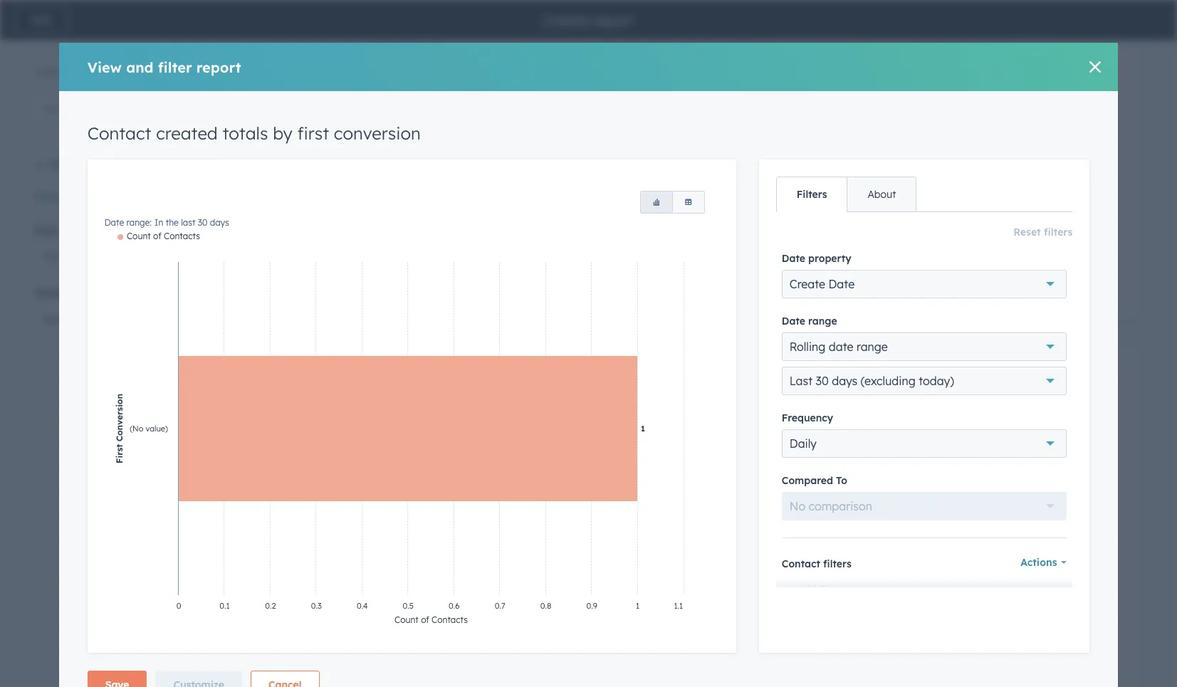 Task type: locate. For each thing, give the bounding box(es) containing it.
filters right clear
[[64, 190, 92, 203]]

1 horizontal spatial range
[[857, 340, 888, 354]]

None checkbox
[[246, 0, 684, 321], [246, 343, 684, 687], [246, 0, 684, 321], [246, 343, 684, 687]]

time up range.
[[459, 205, 483, 219]]

first
[[297, 123, 329, 144]]

0 horizontal spatial report
[[196, 58, 241, 76]]

totals left by
[[223, 123, 268, 144]]

1 vertical spatial create date
[[790, 277, 855, 291]]

2 vertical spatial date range: in the last 30 days
[[736, 470, 860, 481]]

0 vertical spatial date
[[617, 205, 641, 219]]

contact totals with time comparison
[[736, 373, 996, 390]]

conversion
[[334, 123, 421, 144]]

and inside contact created totals by first conversion dialog
[[126, 58, 154, 76]]

the up the toggle series visibility region on the left
[[166, 217, 179, 228]]

view
[[87, 58, 122, 76]]

1 vertical spatial create
[[875, 52, 909, 63]]

1 horizontal spatial totals
[[796, 373, 836, 390]]

frame.
[[486, 205, 520, 219]]

0 horizontal spatial and
[[126, 58, 154, 76]]

1 vertical spatial report
[[196, 58, 241, 76]]

date right changing on the top
[[617, 205, 641, 219]]

no
[[790, 499, 806, 514]]

1 horizontal spatial and
[[828, 403, 849, 417]]

filter inside button
[[820, 583, 844, 596]]

of
[[56, 66, 65, 78]]

in up greg robinson
[[786, 33, 794, 43]]

0 horizontal spatial comparison
[[809, 499, 873, 514]]

to
[[836, 474, 848, 487]]

1 vertical spatial and
[[828, 403, 849, 417]]

filters inside reset filters button
[[1044, 226, 1073, 239]]

tab list inside contact created totals by first conversion dialog
[[776, 177, 917, 212]]

reset filters button
[[1014, 224, 1073, 241]]

date inside the "there is no data to show in this time frame. try changing the date range."
[[617, 205, 641, 219]]

view and filter report
[[87, 58, 241, 76]]

1 vertical spatial last
[[181, 217, 195, 228]]

contact created totals by first conversion dialog
[[59, 43, 1119, 687]]

contact
[[753, 57, 794, 68], [87, 123, 151, 144], [736, 373, 791, 390], [782, 558, 821, 571]]

in up no
[[786, 470, 794, 481]]

greg robinson link
[[753, 87, 841, 100]]

0 vertical spatial comparison
[[912, 373, 996, 390]]

range: up greg
[[758, 33, 783, 43]]

compared
[[782, 474, 834, 487]]

30 up the toggle series visibility region on the left
[[198, 217, 208, 228]]

filters up "add filter"
[[824, 558, 852, 571]]

create
[[544, 11, 588, 29], [875, 52, 909, 63], [790, 277, 826, 291]]

last inside last page seen
[[1058, 52, 1080, 63]]

first conversion
[[964, 52, 1024, 73]]

data
[[34, 224, 58, 237]]

range
[[809, 315, 838, 328], [857, 340, 888, 354]]

last inside contact created totals by first conversion dialog
[[181, 217, 195, 228]]

0 vertical spatial filter
[[158, 58, 192, 76]]

totals inside dialog
[[223, 123, 268, 144]]

date range: in the last 30 days up the toggle series visibility region on the left
[[104, 217, 229, 228]]

exit
[[32, 14, 51, 26]]

0 horizontal spatial range
[[809, 315, 838, 328]]

date down the "property"
[[829, 277, 855, 291]]

results
[[82, 66, 113, 78]]

filter right add
[[820, 583, 844, 596]]

2 horizontal spatial time
[[876, 373, 907, 390]]

date up 'rolling'
[[782, 315, 806, 328]]

1 horizontal spatial time
[[459, 205, 483, 219]]

tab list containing filters
[[776, 177, 917, 212]]

contact for contact
[[753, 57, 794, 68]]

0 vertical spatial date range: in the last 30 days
[[736, 33, 860, 43]]

last for last page seen
[[1058, 52, 1080, 63]]

last inside popup button
[[790, 374, 813, 388]]

range up 'last 30 days (excluding today)'
[[857, 340, 888, 354]]

interactive chart image
[[104, 231, 719, 636], [276, 483, 654, 687]]

last up robinson
[[812, 33, 827, 43]]

actions
[[1021, 556, 1058, 569]]

date down contacts
[[736, 470, 755, 481]]

1 horizontal spatial -
[[1058, 87, 1062, 100]]

date range: in the last 30 days inside contact created totals by first conversion dialog
[[104, 217, 229, 228]]

1 vertical spatial date range: in the last 30 days
[[104, 217, 229, 228]]

0 vertical spatial create date
[[875, 52, 909, 73]]

created
[[156, 123, 218, 144]]

create date button
[[782, 270, 1067, 298]]

visualization
[[34, 287, 98, 300]]

filter up search search box
[[158, 58, 192, 76]]

0 vertical spatial totals
[[223, 123, 268, 144]]

filters inside (13) filters selected popup button
[[65, 249, 95, 264]]

create date
[[875, 52, 909, 73], [790, 277, 855, 291]]

0 vertical spatial create
[[544, 11, 588, 29]]

1 vertical spatial date
[[829, 340, 854, 354]]

1 vertical spatial totals
[[796, 373, 836, 390]]

group
[[640, 191, 705, 214]]

30 inside popup button
[[816, 374, 829, 388]]

1 horizontal spatial filter
[[820, 583, 844, 596]]

link opens in a new window image
[[829, 89, 839, 100]]

1 horizontal spatial report
[[592, 11, 634, 29]]

2 vertical spatial create
[[790, 277, 826, 291]]

add filter
[[797, 583, 844, 596]]

30
[[829, 33, 839, 43], [198, 217, 208, 228], [816, 374, 829, 388], [829, 470, 839, 481]]

and right leads
[[828, 403, 849, 417]]

0 horizontal spatial -
[[964, 87, 968, 100]]

how many leads and customers were recently created?
[[736, 403, 1032, 417]]

0 horizontal spatial create date
[[790, 277, 855, 291]]

comparison up recently
[[912, 373, 996, 390]]

- down the seen
[[1058, 87, 1062, 100]]

time right all
[[338, 33, 356, 43]]

1 horizontal spatial comparison
[[912, 373, 996, 390]]

filters
[[64, 190, 92, 203], [1044, 226, 1073, 239], [65, 249, 95, 264], [824, 558, 852, 571]]

select
[[42, 312, 74, 326]]

contact up add
[[782, 558, 821, 571]]

None button
[[640, 191, 673, 214], [672, 191, 705, 214], [640, 191, 673, 214], [672, 191, 705, 214]]

1 horizontal spatial create
[[790, 277, 826, 291]]

time
[[338, 33, 356, 43], [459, 205, 483, 219], [876, 373, 907, 390]]

filters
[[797, 188, 827, 201]]

last up the toggle series visibility region on the left
[[181, 217, 195, 228]]

show
[[393, 205, 420, 219]]

date up greg
[[736, 33, 755, 43]]

create date up 10/24/2023
[[875, 52, 909, 73]]

date left all
[[276, 33, 295, 43]]

link opens in a new window image
[[829, 89, 839, 100]]

date range: in the last 30 days up greg robinson link
[[736, 33, 860, 43]]

0 vertical spatial and
[[126, 58, 154, 76]]

2 - from the left
[[1058, 87, 1062, 100]]

add
[[797, 583, 817, 596]]

date up 10/24/2023
[[875, 63, 898, 73]]

range:
[[298, 33, 323, 43], [758, 33, 783, 43], [126, 217, 152, 228], [758, 470, 783, 481]]

last
[[1058, 52, 1080, 63], [790, 374, 813, 388]]

tab list
[[776, 177, 917, 212]]

totals
[[223, 123, 268, 144], [796, 373, 836, 390]]

range inside popup button
[[857, 340, 888, 354]]

date range: all time
[[276, 33, 356, 43]]

1 vertical spatial range
[[857, 340, 888, 354]]

first
[[964, 52, 990, 63]]

to
[[378, 205, 390, 219]]

2 vertical spatial time
[[876, 373, 907, 390]]

in up the toggle series visibility region on the left
[[155, 217, 163, 228]]

0 horizontal spatial time
[[338, 33, 356, 43]]

1 horizontal spatial date
[[829, 340, 854, 354]]

filters down sources
[[65, 249, 95, 264]]

0 horizontal spatial totals
[[223, 123, 268, 144]]

0 vertical spatial last
[[1058, 52, 1080, 63]]

filters inside clear filters button
[[64, 190, 92, 203]]

date range: in the last 30 days up no
[[736, 470, 860, 481]]

2 horizontal spatial create
[[875, 52, 909, 63]]

-
[[964, 87, 968, 100], [1058, 87, 1062, 100]]

- down conversion
[[964, 87, 968, 100]]

contact up greg
[[753, 57, 794, 68]]

greg
[[753, 87, 777, 100]]

conversion
[[964, 63, 1024, 73]]

toggle series visibility region
[[117, 231, 200, 242]]

report
[[592, 11, 634, 29], [196, 58, 241, 76]]

last
[[812, 33, 827, 43], [181, 217, 195, 228], [812, 470, 827, 481]]

customers
[[852, 403, 907, 417]]

contact up "templates"
[[87, 123, 151, 144]]

date range: in the last 30 days
[[736, 33, 860, 43], [104, 217, 229, 228], [736, 470, 860, 481]]

time up how many leads and customers were recently created?
[[876, 373, 907, 390]]

totals up leads
[[796, 373, 836, 390]]

the up no
[[797, 470, 810, 481]]

no
[[333, 205, 347, 219]]

daily
[[790, 437, 817, 451]]

0 vertical spatial time
[[338, 33, 356, 43]]

last left the page
[[1058, 52, 1080, 63]]

last up leads
[[790, 374, 813, 388]]

there
[[289, 205, 318, 219]]

last left to
[[812, 470, 827, 481]]

range: inside contact created totals by first conversion dialog
[[126, 217, 152, 228]]

0 vertical spatial report
[[592, 11, 634, 29]]

create date down date property
[[790, 277, 855, 291]]

1 horizontal spatial last
[[1058, 52, 1080, 63]]

date left the "property"
[[782, 252, 806, 265]]

1 vertical spatial last
[[790, 374, 813, 388]]

days
[[841, 33, 860, 43], [210, 217, 229, 228], [832, 374, 858, 388], [841, 470, 860, 481]]

range: up the toggle series visibility region on the left
[[126, 217, 152, 228]]

and right view
[[126, 58, 154, 76]]

contact up many
[[736, 373, 791, 390]]

comparison down to
[[809, 499, 873, 514]]

date
[[276, 33, 295, 43], [736, 33, 755, 43], [875, 63, 898, 73], [104, 217, 124, 228], [782, 252, 806, 265], [829, 277, 855, 291], [782, 315, 806, 328], [736, 470, 755, 481]]

0 horizontal spatial last
[[790, 374, 813, 388]]

filters right reset
[[1044, 226, 1073, 239]]

None checkbox
[[706, 0, 1178, 321], [706, 343, 1143, 687], [706, 0, 1178, 321], [706, 343, 1143, 687]]

the right changing on the top
[[596, 205, 613, 219]]

30 up leads
[[816, 374, 829, 388]]

0 vertical spatial last
[[812, 33, 827, 43]]

date right 'rolling'
[[829, 340, 854, 354]]

rolling date range
[[790, 340, 888, 354]]

range up 'rolling'
[[809, 315, 838, 328]]

2 vertical spatial last
[[812, 470, 827, 481]]

range: left all
[[298, 33, 323, 43]]

date
[[617, 205, 641, 219], [829, 340, 854, 354]]

date inside popup button
[[829, 340, 854, 354]]

0 horizontal spatial create
[[544, 11, 588, 29]]

1 vertical spatial comparison
[[809, 499, 873, 514]]

1 vertical spatial filter
[[820, 583, 844, 596]]

is
[[322, 205, 330, 219]]

0 horizontal spatial date
[[617, 205, 641, 219]]

1 vertical spatial time
[[459, 205, 483, 219]]

0 vertical spatial range
[[809, 315, 838, 328]]

contact for contact totals with time comparison
[[736, 373, 791, 390]]

1 vertical spatial in
[[155, 217, 163, 228]]

(13) filters selected button
[[34, 242, 212, 271]]

daily button
[[782, 430, 1067, 458]]



Task type: describe. For each thing, give the bounding box(es) containing it.
page section element
[[0, 0, 1178, 40]]

lead –
[[913, 519, 936, 558]]

templates
[[79, 158, 129, 171]]

many
[[763, 403, 793, 417]]

clear filters
[[34, 190, 92, 203]]

selected
[[98, 249, 142, 264]]

30 up link opens in a new window icon
[[829, 33, 839, 43]]

Search search field
[[34, 95, 212, 123]]

0 vertical spatial in
[[786, 33, 794, 43]]

page
[[1082, 52, 1105, 63]]

10/24/2023
[[875, 87, 930, 100]]

reset
[[1014, 226, 1041, 239]]

(13)
[[42, 249, 61, 264]]

15
[[43, 66, 53, 78]]

last for last 30 days (excluding today)
[[790, 374, 813, 388]]

how
[[736, 403, 760, 417]]

the inside contact created totals by first conversion dialog
[[166, 217, 179, 228]]

time inside the "there is no data to show in this time frame. try changing the date range."
[[459, 205, 483, 219]]

time for contact totals with time comparison
[[876, 373, 907, 390]]

frequency
[[782, 412, 834, 425]]

create report
[[544, 11, 634, 29]]

contact for contact created totals by first conversion
[[87, 123, 151, 144]]

2 vertical spatial in
[[786, 470, 794, 481]]

rolling date range button
[[782, 333, 1067, 361]]

date up the "selected"
[[104, 217, 124, 228]]

filter templates
[[50, 158, 129, 171]]

changing
[[543, 205, 593, 219]]

create inside page section element
[[544, 11, 588, 29]]

add filter button
[[782, 576, 1067, 608]]

all
[[326, 33, 336, 43]]

–
[[920, 533, 930, 558]]

report inside contact created totals by first conversion dialog
[[196, 58, 241, 76]]

contact for contact filters
[[782, 558, 821, 571]]

close image
[[1090, 61, 1102, 73]]

comparison inside popup button
[[809, 499, 873, 514]]

filters for (13)
[[65, 249, 95, 264]]

exit link
[[14, 6, 69, 34]]

date property
[[782, 252, 852, 265]]

by
[[273, 123, 293, 144]]

rolling
[[790, 340, 826, 354]]

robinson
[[780, 87, 826, 100]]

date range
[[782, 315, 838, 328]]

in
[[423, 205, 433, 219]]

recently
[[939, 403, 982, 417]]

contact created totals by first conversion
[[87, 123, 421, 144]]

filters for clear
[[64, 190, 92, 203]]

range: down contacts
[[758, 470, 783, 481]]

date inside create date
[[875, 63, 898, 73]]

1-15 of 85 results
[[34, 66, 113, 78]]

data sources
[[34, 224, 99, 237]]

reset filters
[[1014, 226, 1073, 239]]

leads
[[796, 403, 825, 417]]

time for date range: all time
[[338, 33, 356, 43]]

the inside the "there is no data to show in this time frame. try changing the date range."
[[596, 205, 613, 219]]

this
[[436, 205, 455, 219]]

about link
[[847, 177, 916, 212]]

create inside popup button
[[790, 277, 826, 291]]

1-
[[34, 66, 43, 78]]

(13) filters selected
[[42, 249, 142, 264]]

clear
[[34, 190, 61, 203]]

filter
[[50, 158, 76, 171]]

seen
[[1058, 63, 1081, 73]]

last page seen
[[1058, 52, 1105, 73]]

contact filters
[[782, 558, 852, 571]]

with
[[841, 373, 871, 390]]

1 horizontal spatial create date
[[875, 52, 909, 73]]

date inside popup button
[[829, 277, 855, 291]]

were
[[911, 403, 936, 417]]

create date inside popup button
[[790, 277, 855, 291]]

range.
[[448, 222, 482, 237]]

no comparison button
[[782, 492, 1067, 521]]

about
[[868, 188, 896, 201]]

property
[[809, 252, 852, 265]]

0 horizontal spatial filter
[[158, 58, 192, 76]]

created?
[[985, 403, 1032, 417]]

today)
[[919, 374, 955, 388]]

report inside page section element
[[592, 11, 634, 29]]

try
[[524, 205, 540, 219]]

lead
[[913, 519, 936, 529]]

actions button
[[1021, 553, 1067, 573]]

there is no data to show in this time frame. try changing the date range.
[[289, 205, 641, 237]]

compared to
[[782, 474, 848, 487]]

select button
[[34, 305, 212, 333]]

1 - from the left
[[964, 87, 968, 100]]

last 30 days (excluding today) button
[[782, 367, 1067, 395]]

in inside contact created totals by first conversion dialog
[[155, 217, 163, 228]]

sources
[[61, 224, 99, 237]]

filters link
[[777, 177, 847, 212]]

85
[[68, 66, 80, 78]]

the up robinson
[[797, 33, 810, 43]]

last 30 days (excluding today)
[[790, 374, 955, 388]]

no comparison
[[790, 499, 873, 514]]

data
[[350, 205, 375, 219]]

clear filters button
[[34, 188, 92, 205]]

days inside last 30 days (excluding today) popup button
[[832, 374, 858, 388]]

filters for reset
[[1044, 226, 1073, 239]]

filters for contact
[[824, 558, 852, 571]]

contacts
[[745, 436, 783, 447]]

group inside contact created totals by first conversion dialog
[[640, 191, 705, 214]]

(excluding
[[861, 374, 916, 388]]

30 up no comparison
[[829, 470, 839, 481]]



Task type: vqa. For each thing, say whether or not it's contained in the screenshot.
vary
no



